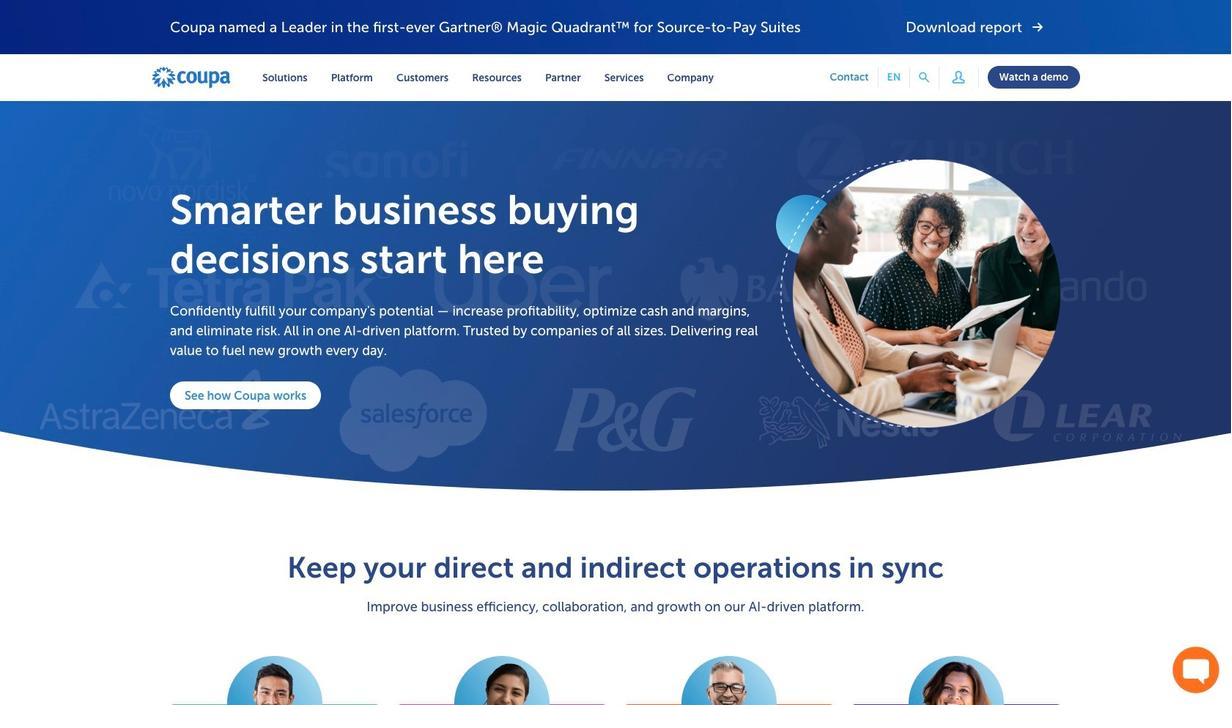 Task type: vqa. For each thing, say whether or not it's contained in the screenshot.
third the headshot of staff member image from the right
yes



Task type: describe. For each thing, give the bounding box(es) containing it.
headshot staff member image
[[227, 657, 322, 706]]

3 headshot of staff member image from the left
[[909, 657, 1004, 706]]

staff members talking image
[[776, 160, 1061, 428]]

1 headshot of staff member image from the left
[[454, 657, 550, 706]]

home image
[[151, 66, 232, 89]]

platform_user_centric image
[[948, 66, 969, 88]]



Task type: locate. For each thing, give the bounding box(es) containing it.
headshot of staff member image
[[454, 657, 550, 706], [682, 657, 777, 706], [909, 657, 1004, 706]]

2 headshot of staff member image from the left
[[682, 657, 777, 706]]

0 horizontal spatial headshot of staff member image
[[454, 657, 550, 706]]

2 horizontal spatial headshot of staff member image
[[909, 657, 1004, 706]]

mag glass image
[[919, 72, 930, 83]]

1 horizontal spatial headshot of staff member image
[[682, 657, 777, 706]]



